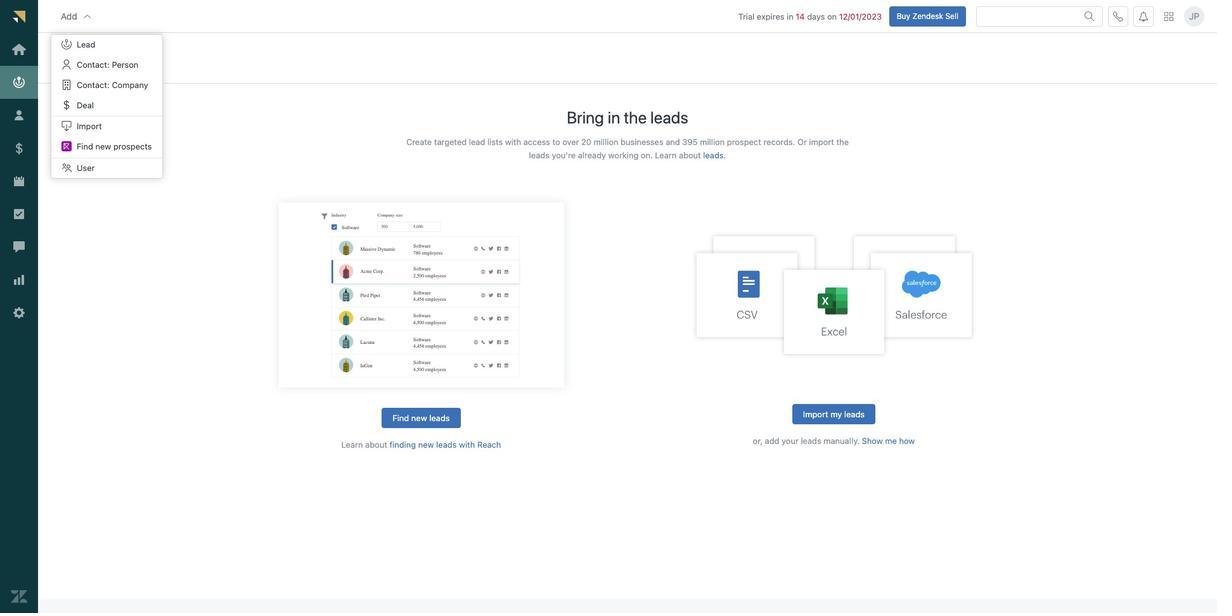Task type: vqa. For each thing, say whether or not it's contained in the screenshot.
top James Peterson link
no



Task type: locate. For each thing, give the bounding box(es) containing it.
12/01/2023
[[839, 11, 882, 21]]

records.
[[764, 137, 795, 147]]

1 vertical spatial with
[[459, 440, 475, 450]]

2 million from the left
[[700, 137, 725, 147]]

contact: company
[[77, 80, 148, 90]]

contact: up deal
[[77, 80, 110, 90]]

list
[[116, 42, 130, 50]]

million up leads.
[[700, 137, 725, 147]]

my
[[831, 409, 842, 420]]

import down deal
[[77, 121, 102, 131]]

leads
[[651, 108, 689, 127], [529, 150, 550, 161], [845, 409, 865, 420], [429, 413, 450, 423], [801, 436, 822, 447], [436, 440, 457, 450]]

2 contact: from the top
[[77, 80, 110, 90]]

0 horizontal spatial learn
[[342, 440, 363, 450]]

0 vertical spatial with
[[505, 137, 521, 147]]

1 vertical spatial the
[[837, 137, 849, 147]]

reach fill image
[[62, 141, 72, 152]]

395
[[683, 137, 698, 147]]

1 horizontal spatial million
[[700, 137, 725, 147]]

leads
[[80, 50, 118, 67]]

0 horizontal spatial find
[[77, 141, 93, 152]]

learn
[[655, 150, 677, 161], [342, 440, 363, 450]]

chevron up image
[[82, 11, 92, 21]]

import image
[[62, 121, 72, 131]]

with left reach
[[459, 440, 475, 450]]

jp
[[1189, 11, 1200, 21]]

trial expires in 14 days on 12/01/2023
[[739, 11, 882, 21]]

import
[[77, 121, 102, 131], [803, 409, 829, 420]]

me
[[885, 436, 897, 447]]

contact: for contact: company
[[77, 80, 110, 90]]

targeted
[[434, 137, 467, 147]]

about down 395
[[679, 150, 701, 161]]

20
[[582, 137, 592, 147]]

find for find new leads
[[393, 413, 409, 423]]

zendesk products image
[[1165, 12, 1174, 21]]

the up businesses
[[624, 108, 647, 127]]

0 vertical spatial contact:
[[77, 60, 110, 70]]

1 vertical spatial new
[[411, 413, 427, 423]]

0 horizontal spatial million
[[594, 137, 619, 147]]

in right bring
[[608, 108, 620, 127]]

collaborators image
[[62, 163, 72, 173]]

add
[[61, 11, 77, 21]]

0 horizontal spatial the
[[624, 108, 647, 127]]

million
[[594, 137, 619, 147], [700, 137, 725, 147]]

or, add your leads manually. show me how
[[753, 436, 915, 447]]

1 vertical spatial learn
[[342, 440, 363, 450]]

1 horizontal spatial learn
[[655, 150, 677, 161]]

1 vertical spatial find
[[393, 413, 409, 423]]

over
[[563, 137, 579, 147]]

import for import
[[77, 121, 102, 131]]

learn inside create targeted lead lists with access to over 20 million businesses and 395 million prospect records. or import the leads you're already working on. learn about
[[655, 150, 677, 161]]

bring in the leads
[[567, 108, 689, 127]]

working list leads
[[80, 42, 130, 67]]

new
[[95, 141, 111, 152], [411, 413, 427, 423], [418, 440, 434, 450]]

1 vertical spatial about
[[365, 440, 387, 450]]

1 horizontal spatial import
[[803, 409, 829, 420]]

new left prospects
[[95, 141, 111, 152]]

about inside create targeted lead lists with access to over 20 million businesses and 395 million prospect records. or import the leads you're already working on. learn about
[[679, 150, 701, 161]]

learn left finding
[[342, 440, 363, 450]]

1 vertical spatial import
[[803, 409, 829, 420]]

find up finding
[[393, 413, 409, 423]]

0 horizontal spatial import
[[77, 121, 102, 131]]

million up already
[[594, 137, 619, 147]]

new inside button
[[411, 413, 427, 423]]

contact: down working
[[77, 60, 110, 70]]

the
[[624, 108, 647, 127], [837, 137, 849, 147]]

learn down and
[[655, 150, 677, 161]]

leads. link
[[703, 150, 726, 161]]

import my leads button
[[793, 405, 876, 425]]

calls image
[[1114, 11, 1124, 21]]

1 contact: from the top
[[77, 60, 110, 70]]

import
[[809, 137, 834, 147]]

find right the reach fill image
[[77, 141, 93, 152]]

import inside import my leads button
[[803, 409, 829, 420]]

in left 14
[[787, 11, 794, 21]]

leads inside create targeted lead lists with access to over 20 million businesses and 395 million prospect records. or import the leads you're already working on. learn about
[[529, 150, 550, 161]]

the inside create targeted lead lists with access to over 20 million businesses and 395 million prospect records. or import the leads you're already working on. learn about
[[837, 137, 849, 147]]

buy zendesk sell
[[897, 11, 959, 21]]

contact:
[[77, 60, 110, 70], [77, 80, 110, 90]]

0 vertical spatial new
[[95, 141, 111, 152]]

you're
[[552, 150, 576, 161]]

the right import
[[837, 137, 849, 147]]

user
[[77, 163, 95, 173]]

and
[[666, 137, 680, 147]]

0 vertical spatial about
[[679, 150, 701, 161]]

manually.
[[824, 436, 860, 447]]

1 horizontal spatial find
[[393, 413, 409, 423]]

on
[[828, 11, 837, 21]]

contact: person
[[77, 60, 138, 70]]

leads image
[[62, 39, 72, 49]]

buy zendesk sell button
[[889, 6, 966, 26]]

new for prospects
[[95, 141, 111, 152]]

sell
[[946, 11, 959, 21]]

leads down access
[[529, 150, 550, 161]]

find
[[77, 141, 93, 152], [393, 413, 409, 423]]

working
[[80, 42, 114, 50]]

0 vertical spatial import
[[77, 121, 102, 131]]

about left finding
[[365, 440, 387, 450]]

1 horizontal spatial about
[[679, 150, 701, 161]]

new up the learn about finding new leads with reach
[[411, 413, 427, 423]]

1 vertical spatial in
[[608, 108, 620, 127]]

1 vertical spatial contact:
[[77, 80, 110, 90]]

1 million from the left
[[594, 137, 619, 147]]

finding new leads with reach link
[[390, 440, 501, 451]]

in
[[787, 11, 794, 21], [608, 108, 620, 127]]

with
[[505, 137, 521, 147], [459, 440, 475, 450]]

1 horizontal spatial in
[[787, 11, 794, 21]]

already
[[578, 150, 606, 161]]

deals image
[[62, 100, 72, 110]]

about
[[679, 150, 701, 161], [365, 440, 387, 450]]

2 vertical spatial new
[[418, 440, 434, 450]]

jp button
[[1185, 6, 1205, 26]]

show
[[862, 436, 883, 447]]

import left my
[[803, 409, 829, 420]]

working
[[609, 150, 639, 161]]

with right lists
[[505, 137, 521, 147]]

0 horizontal spatial about
[[365, 440, 387, 450]]

to
[[553, 137, 560, 147]]

with inside create targeted lead lists with access to over 20 million businesses and 395 million prospect records. or import the leads you're already working on. learn about
[[505, 137, 521, 147]]

create targeted lead lists with access to over 20 million businesses and 395 million prospect records. or import the leads you're already working on. learn about
[[406, 137, 849, 161]]

find inside button
[[393, 413, 409, 423]]

new right finding
[[418, 440, 434, 450]]

0 vertical spatial find
[[77, 141, 93, 152]]

1 horizontal spatial with
[[505, 137, 521, 147]]

1 horizontal spatial the
[[837, 137, 849, 147]]

contacts image
[[62, 60, 72, 70]]

0 vertical spatial learn
[[655, 150, 677, 161]]

reach
[[477, 440, 501, 450]]



Task type: describe. For each thing, give the bounding box(es) containing it.
leads up and
[[651, 108, 689, 127]]

leads up finding new leads with reach link
[[429, 413, 450, 423]]

how
[[899, 436, 915, 447]]

14
[[796, 11, 805, 21]]

0 horizontal spatial with
[[459, 440, 475, 450]]

create
[[406, 137, 432, 147]]

find for find new prospects
[[77, 141, 93, 152]]

new for leads
[[411, 413, 427, 423]]

or,
[[753, 436, 763, 447]]

your
[[782, 436, 799, 447]]

0 vertical spatial in
[[787, 11, 794, 21]]

or
[[798, 137, 807, 147]]

finding
[[390, 440, 416, 450]]

find new leads
[[393, 413, 450, 423]]

person
[[112, 60, 138, 70]]

add
[[765, 436, 780, 447]]

lead
[[469, 137, 485, 147]]

leads.
[[703, 150, 726, 161]]

building image
[[62, 80, 72, 90]]

import my leads
[[803, 409, 865, 420]]

prospects
[[113, 141, 152, 152]]

find new leads button
[[382, 409, 461, 429]]

learn about finding new leads with reach
[[342, 440, 501, 450]]

0 horizontal spatial in
[[608, 108, 620, 127]]

contact: for contact: person
[[77, 60, 110, 70]]

leads right my
[[845, 409, 865, 420]]

buy
[[897, 11, 911, 21]]

on.
[[641, 150, 653, 161]]

import for import my leads
[[803, 409, 829, 420]]

businesses
[[621, 137, 664, 147]]

expires
[[757, 11, 785, 21]]

leads down find new leads button
[[436, 440, 457, 450]]

lead
[[77, 39, 95, 49]]

access
[[524, 137, 550, 147]]

add button
[[51, 4, 103, 29]]

trial
[[739, 11, 755, 21]]

zendesk
[[913, 11, 944, 21]]

leads right your
[[801, 436, 822, 447]]

show me how link
[[862, 436, 915, 447]]

search image
[[1085, 11, 1095, 21]]

prospect
[[727, 137, 762, 147]]

0 vertical spatial the
[[624, 108, 647, 127]]

lists
[[488, 137, 503, 147]]

find new prospects
[[77, 141, 152, 152]]

deal
[[77, 100, 94, 110]]

bell image
[[1139, 11, 1149, 21]]

bring
[[567, 108, 604, 127]]

days
[[807, 11, 825, 21]]

zendesk image
[[11, 589, 27, 606]]

company
[[112, 80, 148, 90]]



